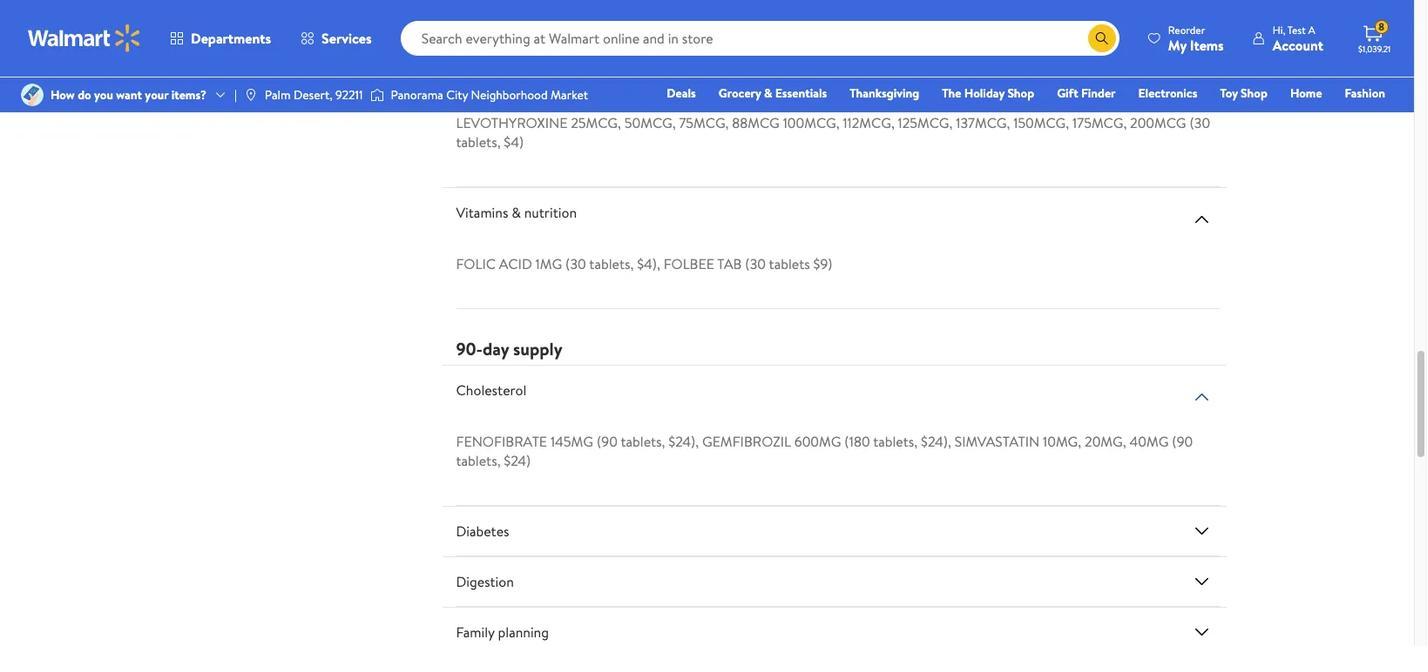 Task type: locate. For each thing, give the bounding box(es) containing it.
(30 right tab
[[746, 254, 766, 274]]

125mcg,
[[898, 113, 953, 132]]

shop up '150mcg,' at right top
[[1008, 85, 1035, 102]]

registry link
[[1178, 108, 1238, 127]]

137mcg,
[[957, 113, 1011, 132]]

(180
[[845, 432, 871, 451]]

&
[[764, 85, 773, 102], [512, 203, 521, 222]]

planning
[[498, 623, 549, 642]]

$24), left gemfibrozil on the bottom
[[669, 432, 699, 451]]

& right grocery
[[764, 85, 773, 102]]

0 vertical spatial &
[[764, 85, 773, 102]]

(30 right 1mg
[[566, 254, 586, 274]]

0 horizontal spatial  image
[[21, 84, 44, 106]]

thyroid image
[[1192, 68, 1213, 89]]

toy shop link
[[1213, 84, 1276, 103]]

8 $1,039.21
[[1359, 19, 1392, 55]]

Search search field
[[401, 21, 1120, 56]]

shop right toy
[[1241, 85, 1268, 102]]

home
[[1291, 85, 1323, 102]]

10mg,
[[1044, 432, 1082, 451]]

 image left how
[[21, 84, 44, 106]]

150mcg,
[[1014, 113, 1070, 132]]

vitamins
[[456, 203, 509, 222]]

vitamins & nutrition image
[[1192, 209, 1213, 230]]

2 horizontal spatial  image
[[370, 86, 384, 104]]

fashion registry
[[1185, 85, 1386, 126]]

departments
[[191, 29, 271, 48]]

& for grocery
[[764, 85, 773, 102]]

account
[[1273, 35, 1324, 54]]

100mcg,
[[783, 113, 840, 132]]

services
[[322, 29, 372, 48]]

finder
[[1082, 85, 1116, 102]]

 image right "|"
[[244, 88, 258, 102]]

thanksgiving link
[[842, 84, 928, 103]]

search icon image
[[1096, 31, 1110, 45]]

1 $24), from the left
[[669, 432, 699, 451]]

92211
[[336, 86, 363, 104]]

tablets, left $4),
[[590, 254, 634, 274]]

& right vitamins
[[512, 203, 521, 222]]

 image for how
[[21, 84, 44, 106]]

tablets, left $4)
[[456, 132, 501, 152]]

tablets, inside levothyroxine 25mcg, 50mcg, 75mcg, 88mcg 100mcg, 112mcg, 125mcg, 137mcg, 150mcg, 175mcg, 200mcg (30 tablets, $4)
[[456, 132, 501, 152]]

(90 right 40mg on the bottom right of page
[[1173, 432, 1194, 451]]

1mg
[[536, 254, 563, 274]]

departments button
[[155, 17, 286, 59]]

fashion
[[1346, 85, 1386, 102]]

0 horizontal spatial $24),
[[669, 432, 699, 451]]

88mcg
[[733, 113, 780, 132]]

(90 right 145mg
[[597, 432, 618, 451]]

$4)
[[504, 132, 524, 152]]

75mcg,
[[679, 113, 729, 132]]

2 horizontal spatial (30
[[1190, 113, 1211, 132]]

tablets,
[[456, 132, 501, 152], [590, 254, 634, 274], [621, 432, 666, 451], [874, 432, 918, 451], [456, 451, 501, 471]]

200mcg
[[1131, 113, 1187, 132]]

1 horizontal spatial (30
[[746, 254, 766, 274]]

simvastatin
[[955, 432, 1040, 451]]

diabetes image
[[1192, 521, 1213, 542]]

 image right 92211
[[370, 86, 384, 104]]

you
[[94, 86, 113, 104]]

shop
[[1008, 85, 1035, 102], [1241, 85, 1268, 102]]

1 vertical spatial &
[[512, 203, 521, 222]]

desert,
[[294, 86, 333, 104]]

1 horizontal spatial &
[[764, 85, 773, 102]]

panorama
[[391, 86, 444, 104]]

1 horizontal spatial $24),
[[921, 432, 952, 451]]

$4),
[[637, 254, 661, 274]]

$24), left simvastatin
[[921, 432, 952, 451]]

$9)
[[814, 254, 833, 274]]

a
[[1309, 22, 1316, 37]]

family planning image
[[1192, 622, 1213, 643]]

(30 right 200mcg
[[1190, 113, 1211, 132]]

(30 inside levothyroxine 25mcg, 50mcg, 75mcg, 88mcg 100mcg, 112mcg, 125mcg, 137mcg, 150mcg, 175mcg, 200mcg (30 tablets, $4)
[[1190, 113, 1211, 132]]

grocery & essentials
[[719, 85, 828, 102]]

family
[[456, 623, 495, 642]]

market
[[551, 86, 589, 104]]

day
[[483, 337, 509, 361]]

0 horizontal spatial shop
[[1008, 85, 1035, 102]]

Walmart Site-Wide search field
[[401, 21, 1120, 56]]

1 horizontal spatial shop
[[1241, 85, 1268, 102]]

how
[[51, 86, 75, 104]]

1 horizontal spatial  image
[[244, 88, 258, 102]]

1 (90 from the left
[[597, 432, 618, 451]]

holiday
[[965, 85, 1005, 102]]

(30
[[1190, 113, 1211, 132], [566, 254, 586, 274], [746, 254, 766, 274]]

 image for panorama
[[370, 86, 384, 104]]

0 horizontal spatial &
[[512, 203, 521, 222]]

 image
[[21, 84, 44, 106], [370, 86, 384, 104], [244, 88, 258, 102]]

palm
[[265, 86, 291, 104]]

1 horizontal spatial (90
[[1173, 432, 1194, 451]]

gift finder link
[[1050, 84, 1124, 103]]

walmart+
[[1334, 109, 1386, 126]]

services button
[[286, 17, 387, 59]]

one debit link
[[1245, 108, 1319, 127]]

90-day supply
[[456, 337, 563, 361]]

$24),
[[669, 432, 699, 451], [921, 432, 952, 451]]

do
[[78, 86, 91, 104]]

walmart+ link
[[1326, 108, 1394, 127]]

0 horizontal spatial (90
[[597, 432, 618, 451]]



Task type: describe. For each thing, give the bounding box(es) containing it.
tablets, right (180
[[874, 432, 918, 451]]

cholesterol image
[[1192, 387, 1213, 408]]

0 horizontal spatial (30
[[566, 254, 586, 274]]

test
[[1288, 22, 1307, 37]]

family planning
[[456, 623, 549, 642]]

electronics link
[[1131, 84, 1206, 103]]

gift
[[1058, 85, 1079, 102]]

tablets, left $24)
[[456, 451, 501, 471]]

city
[[446, 86, 468, 104]]

nutrition
[[525, 203, 577, 222]]

600mg
[[795, 432, 842, 451]]

levothyroxine 25mcg, 50mcg, 75mcg, 88mcg 100mcg, 112mcg, 125mcg, 137mcg, 150mcg, 175mcg, 200mcg (30 tablets, $4)
[[456, 113, 1211, 152]]

toy shop
[[1221, 85, 1268, 102]]

items
[[1191, 35, 1225, 54]]

folbee
[[664, 254, 715, 274]]

1 shop from the left
[[1008, 85, 1035, 102]]

the holiday shop
[[943, 85, 1035, 102]]

grocery
[[719, 85, 762, 102]]

gift finder
[[1058, 85, 1116, 102]]

items?
[[171, 86, 207, 104]]

50mcg,
[[625, 113, 676, 132]]

tab
[[718, 254, 742, 274]]

folic acid 1mg (30 tablets, $4), folbee tab (30 tablets $9)
[[456, 254, 833, 274]]

vitamins & nutrition
[[456, 203, 577, 222]]

acid
[[499, 254, 532, 274]]

one debit
[[1253, 109, 1311, 126]]

deals
[[667, 85, 696, 102]]

palm desert, 92211
[[265, 86, 363, 104]]

hi,
[[1273, 22, 1286, 37]]

tablets, right 145mg
[[621, 432, 666, 451]]

how do you want your items?
[[51, 86, 207, 104]]

20mg,
[[1085, 432, 1127, 451]]

debit
[[1282, 109, 1311, 126]]

thanksgiving
[[850, 85, 920, 102]]

fenofibrate 145mg (90 tablets, $24), gemfibrozil 600mg (180 tablets, $24), simvastatin 10mg, 20mg, 40mg (90 tablets, $24)
[[456, 432, 1194, 471]]

electronics
[[1139, 85, 1198, 102]]

the
[[943, 85, 962, 102]]

40mg
[[1130, 432, 1169, 451]]

145mg
[[551, 432, 594, 451]]

25mcg,
[[571, 113, 622, 132]]

folic
[[456, 254, 496, 274]]

$24)
[[504, 451, 531, 471]]

2 shop from the left
[[1241, 85, 1268, 102]]

fashion link
[[1338, 84, 1394, 103]]

home link
[[1283, 84, 1331, 103]]

|
[[235, 86, 237, 104]]

my
[[1169, 35, 1187, 54]]

one
[[1253, 109, 1279, 126]]

2 (90 from the left
[[1173, 432, 1194, 451]]

$1,039.21
[[1359, 43, 1392, 55]]

2 $24), from the left
[[921, 432, 952, 451]]

the holiday shop link
[[935, 84, 1043, 103]]

8
[[1379, 19, 1385, 34]]

90-
[[456, 337, 483, 361]]

neighborhood
[[471, 86, 548, 104]]

& for vitamins
[[512, 203, 521, 222]]

essentials
[[776, 85, 828, 102]]

175mcg,
[[1073, 113, 1127, 132]]

tablets
[[769, 254, 811, 274]]

reorder my items
[[1169, 22, 1225, 54]]

112mcg,
[[843, 113, 895, 132]]

walmart image
[[28, 24, 141, 52]]

thyroid
[[456, 62, 502, 81]]

fenofibrate
[[456, 432, 548, 451]]

deals link
[[659, 84, 704, 103]]

hi, test a account
[[1273, 22, 1324, 54]]

gemfibrozil
[[703, 432, 791, 451]]

digestion image
[[1192, 572, 1213, 593]]

cholesterol
[[456, 381, 527, 400]]

your
[[145, 86, 169, 104]]

supply
[[514, 337, 563, 361]]

panorama city neighborhood market
[[391, 86, 589, 104]]

toy
[[1221, 85, 1239, 102]]

levothyroxine
[[456, 113, 568, 132]]

diabetes
[[456, 522, 510, 541]]

grocery & essentials link
[[711, 84, 835, 103]]

 image for palm
[[244, 88, 258, 102]]



Task type: vqa. For each thing, say whether or not it's contained in the screenshot.
"325" at the bottom of page
no



